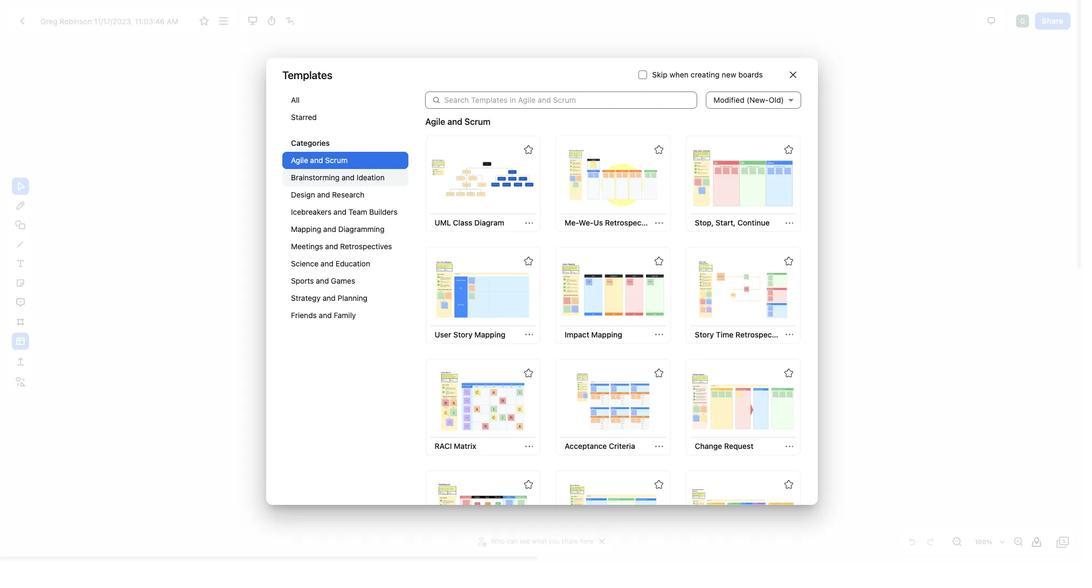 Task type: locate. For each thing, give the bounding box(es) containing it.
starred
[[291, 113, 317, 122]]

zoom in image
[[1012, 536, 1025, 549]]

star this whiteboard image down more options for story time retrospective icon
[[785, 369, 793, 378]]

more options for change request image
[[786, 443, 794, 451]]

1 horizontal spatial scrum
[[465, 117, 491, 127]]

start,
[[716, 218, 736, 228]]

star this whiteboard image down more options for uml class diagram "image"
[[524, 257, 533, 266]]

story time retrospective button
[[691, 327, 785, 344]]

thumbnail for raci matrix image
[[432, 371, 534, 432]]

thumbnail for story time retrospective image
[[692, 260, 795, 320]]

retrospective left more options for me-we-us retrospective image
[[605, 218, 655, 228]]

card for template uml class diagram element
[[425, 136, 541, 233]]

who
[[491, 538, 505, 546]]

uml class diagram
[[435, 218, 504, 228]]

what
[[532, 538, 547, 546]]

0 horizontal spatial scrum
[[325, 156, 348, 165]]

meetings
[[291, 242, 323, 251]]

laser image
[[284, 15, 297, 27]]

thumbnail for risk mitigation image
[[432, 483, 534, 543]]

impact mapping
[[565, 330, 622, 339]]

categories
[[291, 139, 330, 148]]

1 horizontal spatial story
[[695, 330, 714, 339]]

star this whiteboard image inside card for template impact mapping "element"
[[655, 257, 663, 266]]

1 horizontal spatial retrospective
[[736, 330, 785, 339]]

acceptance
[[565, 442, 607, 451]]

who can see what you share here button
[[476, 534, 596, 550]]

me-
[[565, 218, 579, 228]]

thumbnail for sprint review image
[[562, 483, 664, 543]]

story left time
[[695, 330, 714, 339]]

star this whiteboard image inside card for template me-we-us retrospective element
[[655, 146, 663, 154]]

design and research
[[291, 190, 365, 199]]

user story mapping
[[435, 330, 506, 339]]

more options for story time retrospective image
[[786, 331, 794, 339]]

star this whiteboard image down more options for me-we-us retrospective image
[[655, 257, 663, 266]]

sports
[[291, 276, 314, 286]]

scrum
[[465, 117, 491, 127], [325, 156, 348, 165]]

stop, start, continue
[[695, 218, 770, 228]]

0 horizontal spatial mapping
[[291, 225, 321, 234]]

1 vertical spatial agile
[[291, 156, 308, 165]]

team
[[349, 207, 367, 217]]

1 vertical spatial retrospective
[[736, 330, 785, 339]]

friends
[[291, 311, 317, 320]]

more options for stop, start, continue image
[[786, 219, 794, 227]]

2 horizontal spatial mapping
[[591, 330, 622, 339]]

(new-
[[747, 95, 769, 105]]

star this whiteboard image for user story mapping
[[524, 257, 533, 266]]

change request button
[[691, 438, 758, 456]]

timer image
[[265, 15, 278, 27]]

star this whiteboard image
[[198, 15, 211, 27], [524, 257, 533, 266], [655, 257, 663, 266], [655, 369, 663, 378], [785, 369, 793, 378]]

0 horizontal spatial agile
[[291, 156, 308, 165]]

100 %
[[975, 539, 993, 546]]

1 horizontal spatial agile and scrum
[[425, 117, 491, 127]]

mapping up "meetings"
[[291, 225, 321, 234]]

card for template change request element
[[686, 359, 801, 456]]

raci matrix
[[435, 442, 476, 451]]

0 vertical spatial scrum
[[465, 117, 491, 127]]

class
[[453, 218, 472, 228]]

agile
[[425, 117, 445, 127], [291, 156, 308, 165]]

change
[[695, 442, 722, 451]]

star this whiteboard image inside card for template prioritized product backlog element
[[785, 481, 793, 490]]

1 vertical spatial agile and scrum
[[291, 156, 348, 165]]

us
[[594, 218, 603, 228]]

impact
[[565, 330, 589, 339]]

impact mapping button
[[560, 327, 627, 344]]

card for template stop, start, continue element
[[686, 136, 801, 233]]

1 vertical spatial scrum
[[325, 156, 348, 165]]

when
[[670, 70, 689, 79]]

sports and games
[[291, 276, 355, 286]]

design
[[291, 190, 315, 199]]

share
[[1042, 16, 1064, 25]]

old)
[[769, 95, 784, 105]]

upload pdfs and images image
[[14, 356, 27, 369]]

story right user
[[453, 330, 473, 339]]

mapping inside "element"
[[591, 330, 622, 339]]

share button
[[1035, 12, 1071, 30]]

0 vertical spatial retrospective
[[605, 218, 655, 228]]

card for template user story mapping element
[[425, 248, 541, 344]]

brainstorming and ideation
[[291, 173, 385, 182]]

change request
[[695, 442, 754, 451]]

comment panel image
[[985, 15, 998, 27]]

builders
[[369, 207, 398, 217]]

retrospective inside button
[[736, 330, 785, 339]]

star this whiteboard image for impact mapping
[[655, 257, 663, 266]]

thumbnail for user story mapping image
[[432, 260, 534, 320]]

0 horizontal spatial retrospective
[[605, 218, 655, 228]]

games
[[331, 276, 355, 286]]

agile inside categories element
[[291, 156, 308, 165]]

we-
[[579, 218, 594, 228]]

star this whiteboard image for acceptance criteria
[[655, 369, 663, 378]]

retrospective
[[605, 218, 655, 228], [736, 330, 785, 339]]

request
[[724, 442, 754, 451]]

star this whiteboard image inside card for template sprint review element
[[655, 481, 663, 490]]

agile inside status
[[425, 117, 445, 127]]

ideation
[[357, 173, 385, 182]]

card for template impact mapping element
[[556, 248, 671, 344]]

acceptance criteria
[[565, 442, 635, 451]]

mapping
[[291, 225, 321, 234], [475, 330, 506, 339], [591, 330, 622, 339]]

star this whiteboard image
[[524, 146, 533, 154], [655, 146, 663, 154], [785, 146, 793, 154], [785, 257, 793, 266], [524, 369, 533, 378], [524, 481, 533, 490], [655, 481, 663, 490], [785, 481, 793, 490]]

new
[[722, 70, 736, 79]]

more options for me-we-us retrospective image
[[655, 219, 663, 227]]

0 horizontal spatial agile and scrum
[[291, 156, 348, 165]]

more options for user story mapping image
[[525, 331, 533, 339]]

here
[[580, 538, 594, 546]]

more options for impact mapping image
[[655, 331, 663, 339]]

mapping left more options for user story mapping image
[[475, 330, 506, 339]]

and
[[448, 117, 462, 127], [310, 156, 323, 165], [342, 173, 355, 182], [317, 190, 330, 199], [334, 207, 347, 217], [323, 225, 336, 234], [325, 242, 338, 251], [321, 259, 334, 268], [316, 276, 329, 286], [323, 294, 336, 303], [319, 311, 332, 320]]

card for template me-we-us retrospective element
[[556, 136, 671, 233]]

0 vertical spatial agile
[[425, 117, 445, 127]]

card for template story time retrospective element
[[686, 248, 801, 344]]

stop, start, continue button
[[691, 215, 774, 232]]

share
[[562, 538, 578, 546]]

time
[[716, 330, 734, 339]]

categories element
[[282, 92, 408, 335]]

star this whiteboard image down 'more options for impact mapping' icon
[[655, 369, 663, 378]]

1 horizontal spatial agile
[[425, 117, 445, 127]]

retrospectives
[[340, 242, 392, 251]]

story
[[453, 330, 473, 339], [695, 330, 714, 339]]

0 horizontal spatial story
[[453, 330, 473, 339]]

strategy and planning
[[291, 294, 368, 303]]

retrospective left more options for story time retrospective icon
[[736, 330, 785, 339]]

star this whiteboard image inside card for template change request element
[[785, 369, 793, 378]]

scrum inside status
[[465, 117, 491, 127]]

agile and scrum
[[425, 117, 491, 127], [291, 156, 348, 165]]

mapping right impact
[[591, 330, 622, 339]]

100
[[975, 539, 987, 546]]

more options for uml class diagram image
[[525, 219, 533, 227]]



Task type: vqa. For each thing, say whether or not it's contained in the screenshot.
Italic image
no



Task type: describe. For each thing, give the bounding box(es) containing it.
%
[[987, 539, 993, 546]]

raci matrix button
[[430, 438, 481, 456]]

1 horizontal spatial mapping
[[475, 330, 506, 339]]

agile and scrum element
[[424, 135, 802, 564]]

Document name text field
[[32, 12, 194, 30]]

diagramming
[[338, 225, 385, 234]]

continue
[[738, 218, 770, 228]]

thumbnail for impact mapping image
[[562, 260, 664, 320]]

scrum inside categories element
[[325, 156, 348, 165]]

all
[[291, 95, 300, 105]]

uml class diagram button
[[430, 215, 509, 232]]

family
[[334, 311, 356, 320]]

modified (new-old)
[[714, 95, 784, 105]]

me-we-us retrospective button
[[560, 215, 655, 232]]

0 vertical spatial agile and scrum
[[425, 117, 491, 127]]

card for template risk mitigation element
[[425, 471, 541, 564]]

mapping inside categories element
[[291, 225, 321, 234]]

card for template raci matrix element
[[425, 359, 541, 456]]

pages image
[[1057, 536, 1070, 549]]

1 story from the left
[[453, 330, 473, 339]]

see
[[520, 538, 530, 546]]

diagram
[[474, 218, 504, 228]]

dashboard image
[[16, 15, 29, 27]]

card for template acceptance criteria element
[[556, 359, 671, 456]]

and inside status
[[448, 117, 462, 127]]

more options for acceptance criteria image
[[655, 443, 663, 451]]

can
[[507, 538, 518, 546]]

star this whiteboard image inside card for template risk mitigation element
[[524, 481, 533, 490]]

research
[[332, 190, 365, 199]]

card for template sprint review element
[[556, 471, 671, 564]]

story time retrospective
[[695, 330, 785, 339]]

icebreakers and team builders
[[291, 207, 398, 217]]

star this whiteboard image for change request
[[785, 369, 793, 378]]

skip
[[652, 70, 668, 79]]

more tools image
[[14, 376, 27, 389]]

present image
[[246, 15, 259, 27]]

2 story from the left
[[695, 330, 714, 339]]

modified
[[714, 95, 745, 105]]

uml
[[435, 218, 451, 228]]

creating
[[691, 70, 720, 79]]

star this whiteboard image inside card for template raci matrix element
[[524, 369, 533, 378]]

more options image
[[217, 15, 230, 27]]

more options for raci matrix image
[[525, 443, 533, 451]]

modified (new-old) button
[[706, 83, 801, 118]]

science
[[291, 259, 319, 268]]

mapping and diagramming
[[291, 225, 385, 234]]

brainstorming
[[291, 173, 340, 182]]

planning
[[338, 294, 368, 303]]

star this whiteboard image inside the card for template stop, start, continue element
[[785, 146, 793, 154]]

criteria
[[609, 442, 635, 451]]

thumbnail for acceptance criteria image
[[562, 371, 664, 432]]

user
[[435, 330, 451, 339]]

friends and family
[[291, 311, 356, 320]]

boards
[[739, 70, 763, 79]]

templates
[[282, 69, 332, 81]]

thumbnail for stop, start, continue image
[[692, 148, 795, 208]]

thumbnail for prioritized product backlog image
[[692, 483, 795, 543]]

Search Templates in Agile and Scrum text field
[[444, 92, 698, 109]]

stop,
[[695, 218, 714, 228]]

thumbnail for uml class diagram image
[[432, 148, 534, 208]]

thumbnail for change request image
[[692, 371, 795, 432]]

star this whiteboard image inside card for template uml class diagram element
[[524, 146, 533, 154]]

education
[[336, 259, 370, 268]]

meetings and retrospectives
[[291, 242, 392, 251]]

agile and scrum inside categories element
[[291, 156, 348, 165]]

acceptance criteria button
[[560, 438, 640, 456]]

science and education
[[291, 259, 370, 268]]

skip when creating new boards
[[652, 70, 763, 79]]

retrospective inside 'button'
[[605, 218, 655, 228]]

you
[[549, 538, 560, 546]]

user story mapping button
[[430, 327, 510, 344]]

raci
[[435, 442, 452, 451]]

who can see what you share here
[[491, 538, 594, 546]]

matrix
[[454, 442, 476, 451]]

card for template prioritized product backlog element
[[686, 471, 801, 564]]

me-we-us retrospective
[[565, 218, 655, 228]]

thumbnail for me-we-us retrospective image
[[562, 148, 664, 208]]

agile and scrum status
[[425, 115, 491, 128]]

templates image
[[14, 335, 27, 348]]

star this whiteboard image left more options icon
[[198, 15, 211, 27]]

icebreakers
[[291, 207, 332, 217]]

zoom out image
[[951, 536, 964, 549]]

strategy
[[291, 294, 321, 303]]



